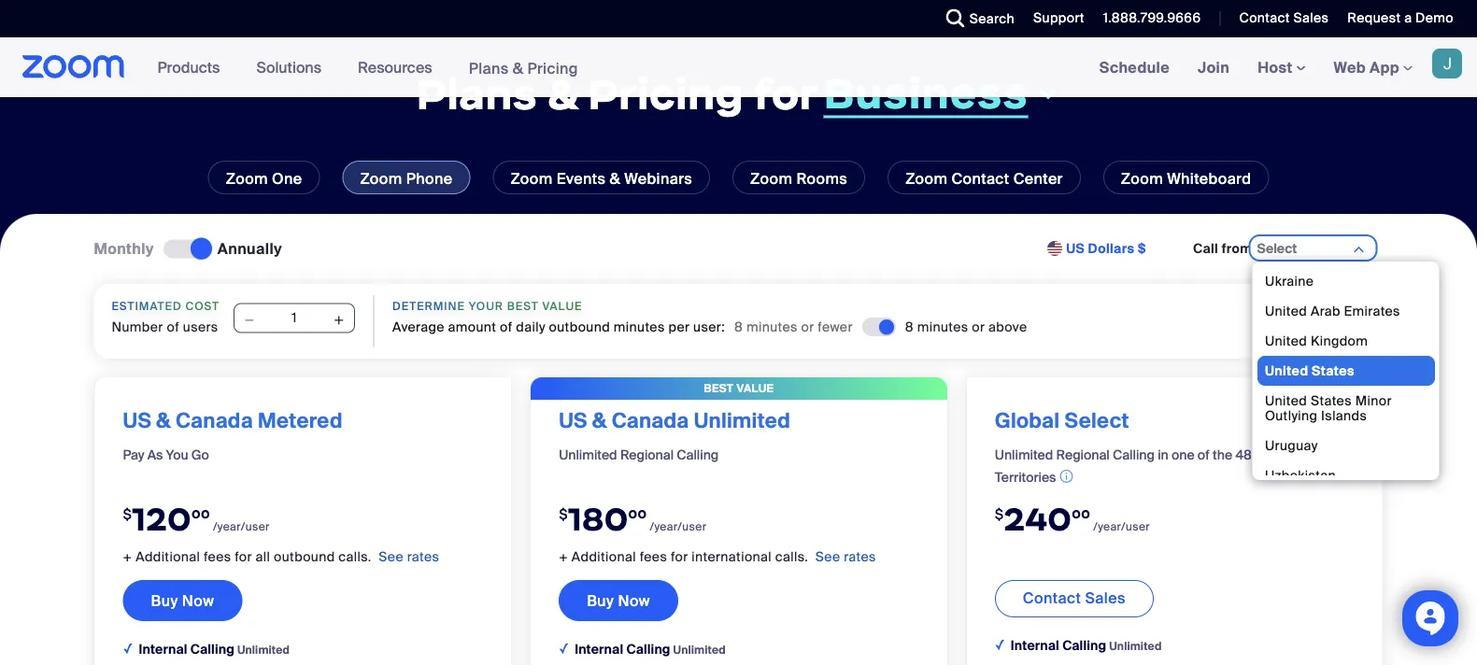 Task type: describe. For each thing, give the bounding box(es) containing it.
search button
[[933, 0, 1020, 37]]

united arab emirates
[[1265, 302, 1400, 320]]

1 rates from the left
[[407, 548, 440, 565]]

webinars
[[625, 169, 693, 188]]

islands
[[1321, 407, 1367, 424]]

zoom events & webinars
[[511, 169, 693, 188]]

average amount of daily outbound minutes per user:8 minutes or above element
[[905, 318, 1028, 336]]

daily
[[516, 318, 546, 335]]

buy for 120
[[151, 591, 178, 611]]

fees for 180
[[640, 548, 668, 565]]

1 calls. from the left
[[339, 548, 372, 565]]

rooms
[[797, 169, 848, 188]]

$ 180 00 /year/user
[[559, 499, 707, 540]]

now for 120
[[182, 591, 214, 611]]

annually
[[218, 239, 282, 258]]

global
[[995, 407, 1060, 434]]

join link
[[1184, 37, 1244, 97]]

arab
[[1311, 302, 1341, 320]]

1.888.799.9666
[[1104, 9, 1201, 27]]

and
[[1318, 447, 1341, 464]]

1 horizontal spatial sales
[[1294, 9, 1329, 27]]

undefined 1 text field
[[234, 303, 355, 333]]

plans for plans & pricing
[[469, 58, 509, 78]]

hide options image
[[1352, 242, 1367, 256]]

request
[[1348, 9, 1401, 27]]

plans for plans & pricing for
[[416, 67, 537, 121]]

undefined 1 increase image
[[333, 311, 346, 329]]

buy now for 120
[[151, 591, 214, 611]]

call
[[1194, 240, 1219, 257]]

select
[[1065, 407, 1130, 434]]

united for united kingdom
[[1265, 332, 1307, 350]]

web app button
[[1334, 57, 1413, 77]]

users
[[183, 318, 218, 335]]

dollars
[[1088, 240, 1135, 257]]

buy now link for 120
[[123, 580, 242, 621]]

per
[[669, 318, 690, 335]]

solutions
[[256, 57, 322, 77]]

you
[[166, 447, 188, 464]]

+ additional fees for all outbound calls. see rates
[[123, 548, 440, 565]]

calling for global select
[[1063, 637, 1107, 654]]

now for 180
[[618, 591, 650, 611]]

host button
[[1258, 57, 1306, 77]]

1 horizontal spatial of
[[500, 318, 513, 335]]

one
[[272, 169, 302, 188]]

zoom for zoom one
[[226, 169, 268, 188]]

$240 per year per user element
[[995, 488, 1355, 548]]

zoom for zoom events & webinars
[[511, 169, 553, 188]]

Country/Region text field
[[1256, 239, 1351, 258]]

zoom logo image
[[22, 55, 125, 79]]

meetings navigation
[[1086, 37, 1478, 99]]

canada for 120
[[176, 407, 253, 434]]

host
[[1258, 57, 1297, 77]]

from
[[1222, 240, 1253, 257]]

united kingdom
[[1265, 332, 1368, 350]]

us dollars $ button
[[1067, 240, 1147, 258]]

+ for 120
[[123, 548, 132, 565]]

banner containing products
[[0, 37, 1478, 99]]

monthly
[[94, 239, 154, 258]]

uruguay
[[1265, 437, 1318, 454]]

+ for 180
[[559, 548, 568, 565]]

call from
[[1194, 240, 1253, 257]]

outlying
[[1265, 407, 1318, 424]]

2 rates from the left
[[844, 548, 877, 565]]

see rates link for 180
[[816, 548, 877, 565]]

your
[[469, 299, 504, 313]]

$ 120 00 /year/user
[[123, 499, 270, 540]]

8 minutes or above
[[905, 318, 1028, 335]]

pay as you go
[[123, 447, 209, 464]]

0 horizontal spatial contact sales
[[1023, 588, 1126, 608]]

united for united arab emirates
[[1265, 302, 1307, 320]]

profile picture image
[[1433, 49, 1463, 79]]

us & canada unlimited
[[559, 407, 791, 434]]

48
[[1236, 447, 1252, 464]]

$120 per year per user element
[[123, 488, 483, 548]]

international
[[692, 548, 772, 565]]

zoom contact center
[[906, 169, 1063, 188]]

pricing for plans & pricing
[[528, 58, 578, 78]]

canada for 180
[[612, 407, 689, 434]]

all
[[256, 548, 270, 565]]

minor
[[1355, 392, 1392, 409]]

metered
[[258, 407, 343, 434]]

in
[[1158, 447, 1169, 464]]

calling for us & canada metered
[[191, 641, 235, 658]]

go
[[191, 447, 209, 464]]

8 for 8 minutes or above
[[905, 318, 914, 335]]

for for plans & pricing for
[[754, 67, 818, 121]]

120
[[132, 499, 192, 540]]

phone
[[406, 169, 453, 188]]

united states
[[1265, 362, 1355, 380]]

& for for
[[548, 67, 578, 121]]

1 see from the left
[[379, 548, 404, 565]]

resources
[[358, 57, 432, 77]]

determine your best value
[[393, 299, 583, 313]]

1 minutes from the left
[[614, 318, 665, 335]]

regional for unlimited regional calling in one of the 48 countries and territories
[[1057, 447, 1110, 464]]

products button
[[158, 37, 228, 97]]

8 minutes or fewer
[[735, 318, 853, 335]]

unlimited regional calling in one of the 48 countries and territories application
[[995, 446, 1355, 488]]

2 horizontal spatial internal
[[1011, 637, 1060, 654]]

& inside tabs of zoom services tab list
[[610, 169, 621, 188]]

us & canada metered
[[123, 407, 343, 434]]

0 horizontal spatial sales
[[1086, 588, 1126, 608]]

see rates link for 120
[[379, 548, 440, 565]]

estimated
[[112, 299, 182, 313]]

web app
[[1334, 57, 1400, 77]]

center
[[1014, 169, 1063, 188]]

business
[[824, 66, 1029, 120]]

regional for unlimited regional calling
[[620, 447, 674, 464]]

determine
[[393, 299, 465, 313]]

states for united states
[[1312, 362, 1355, 380]]

schedule link
[[1086, 37, 1184, 97]]

products
[[158, 57, 220, 77]]



Task type: locate. For each thing, give the bounding box(es) containing it.
3 united from the top
[[1265, 362, 1308, 380]]

buy now link down $ 120 00 /year/user
[[123, 580, 242, 621]]

outbound down $120 per year per user element
[[274, 548, 335, 565]]

0 horizontal spatial contact
[[952, 169, 1010, 188]]

contact sales
[[1240, 9, 1329, 27], [1023, 588, 1126, 608]]

/year/user inside $ 120 00 /year/user
[[213, 520, 270, 534]]

for for + additional fees for international calls. see rates
[[671, 548, 688, 565]]

0 vertical spatial sales
[[1294, 9, 1329, 27]]

00 inside $ 240 00 /year/user
[[1072, 506, 1091, 521]]

see rates link
[[379, 548, 440, 565], [816, 548, 877, 565]]

buy now for 180
[[587, 591, 650, 611]]

1 vertical spatial states
[[1311, 392, 1352, 409]]

1 horizontal spatial 8
[[905, 318, 914, 335]]

0 vertical spatial contact
[[1240, 9, 1291, 27]]

banner
[[0, 37, 1478, 99]]

unlimited inside unlimited regional calling in one of the 48 countries and territories
[[995, 447, 1054, 464]]

& for unlimited
[[593, 407, 607, 434]]

down image
[[1036, 83, 1061, 105]]

for for + additional fees for all outbound calls. see rates
[[235, 548, 252, 565]]

regional up info outline image
[[1057, 447, 1110, 464]]

1 horizontal spatial regional
[[1057, 447, 1110, 464]]

1 + from the left
[[123, 548, 132, 565]]

calls. right international
[[776, 548, 809, 565]]

/year/user up all on the bottom left of page
[[213, 520, 270, 534]]

united down united kingdom in the right of the page
[[1265, 362, 1308, 380]]

2 horizontal spatial 00
[[1072, 506, 1091, 521]]

buy now link down $ 180 00 /year/user
[[559, 580, 678, 621]]

contact sales down $ 240 00 /year/user
[[1023, 588, 1126, 608]]

1 horizontal spatial or
[[972, 318, 985, 335]]

/year/user inside $ 240 00 /year/user
[[1094, 520, 1151, 534]]

unlimited
[[694, 407, 791, 434], [559, 447, 617, 464], [995, 447, 1054, 464], [1110, 639, 1162, 653], [237, 642, 290, 657], [674, 642, 726, 657]]

00
[[192, 506, 210, 521], [629, 506, 647, 521], [1072, 506, 1091, 521]]

8 for 8 minutes or fewer
[[735, 318, 743, 335]]

0 horizontal spatial +
[[123, 548, 132, 565]]

0 horizontal spatial internal
[[139, 641, 187, 658]]

2 see from the left
[[816, 548, 841, 565]]

or left fewer
[[802, 318, 815, 335]]

2 united from the top
[[1265, 332, 1307, 350]]

or for above
[[972, 318, 985, 335]]

$
[[1138, 240, 1147, 257], [123, 505, 132, 523], [559, 505, 568, 523], [995, 505, 1004, 523]]

0 horizontal spatial us
[[123, 407, 151, 434]]

/year/user inside $ 180 00 /year/user
[[650, 520, 707, 534]]

0 vertical spatial value
[[543, 299, 583, 313]]

plans
[[469, 58, 509, 78], [416, 67, 537, 121]]

internal for 180
[[575, 641, 624, 658]]

zoom one
[[226, 169, 302, 188]]

00 for 120
[[192, 506, 210, 521]]

us left dollars
[[1067, 240, 1085, 257]]

180
[[568, 499, 629, 540]]

or left above
[[972, 318, 985, 335]]

plans inside product information "navigation"
[[469, 58, 509, 78]]

1 now from the left
[[182, 591, 214, 611]]

1 horizontal spatial pricing
[[588, 67, 744, 121]]

1 horizontal spatial fees
[[640, 548, 668, 565]]

00 down go
[[192, 506, 210, 521]]

contact left center at the top
[[952, 169, 1010, 188]]

info outline image
[[1060, 466, 1073, 486]]

8 right fewer
[[905, 318, 914, 335]]

internal for 120
[[139, 641, 187, 658]]

00 for 180
[[629, 506, 647, 521]]

0 horizontal spatial see
[[379, 548, 404, 565]]

1 8 from the left
[[735, 318, 743, 335]]

or inside average amount of daily outbound minutes per user:8 minutes or fewer element
[[802, 318, 815, 335]]

or for fewer
[[802, 318, 815, 335]]

$180 per year per user element
[[559, 488, 920, 548]]

uzbekistan
[[1265, 467, 1336, 484]]

canada up go
[[176, 407, 253, 434]]

1 horizontal spatial minutes
[[747, 318, 798, 335]]

additional
[[136, 548, 200, 565], [572, 548, 636, 565]]

minutes left per
[[614, 318, 665, 335]]

2 canada from the left
[[612, 407, 689, 434]]

1 horizontal spatial best
[[704, 381, 734, 396]]

now
[[182, 591, 214, 611], [618, 591, 650, 611]]

above
[[989, 318, 1028, 335]]

pricing inside product information "navigation"
[[528, 58, 578, 78]]

0 horizontal spatial for
[[235, 548, 252, 565]]

1 or from the left
[[802, 318, 815, 335]]

2 horizontal spatial /year/user
[[1094, 520, 1151, 534]]

fees down $ 180 00 /year/user
[[640, 548, 668, 565]]

/year/user for 180
[[650, 520, 707, 534]]

search
[[970, 10, 1015, 27]]

one
[[1172, 447, 1195, 464]]

united states minor outlying islands
[[1265, 392, 1392, 424]]

contact inside tabs of zoom services tab list
[[952, 169, 1010, 188]]

0 horizontal spatial buy
[[151, 591, 178, 611]]

1 vertical spatial sales
[[1086, 588, 1126, 608]]

1 horizontal spatial us
[[559, 407, 588, 434]]

resources button
[[358, 37, 441, 97]]

2 calls. from the left
[[776, 548, 809, 565]]

1 horizontal spatial outbound
[[549, 318, 610, 335]]

2 see rates link from the left
[[816, 548, 877, 565]]

1 horizontal spatial now
[[618, 591, 650, 611]]

sales up host dropdown button in the top right of the page
[[1294, 9, 1329, 27]]

demo
[[1416, 9, 1454, 27]]

0 horizontal spatial minutes
[[614, 318, 665, 335]]

zoom left rooms
[[751, 169, 793, 188]]

0 horizontal spatial calls.
[[339, 548, 372, 565]]

zoom whiteboard
[[1121, 169, 1252, 188]]

1 vertical spatial contact sales
[[1023, 588, 1126, 608]]

0 horizontal spatial see rates link
[[379, 548, 440, 565]]

$ for 180
[[559, 505, 568, 523]]

1 horizontal spatial additional
[[572, 548, 636, 565]]

&
[[513, 58, 524, 78], [548, 67, 578, 121], [610, 169, 621, 188], [156, 407, 171, 434], [593, 407, 607, 434]]

2 minutes from the left
[[747, 318, 798, 335]]

buy
[[151, 591, 178, 611], [587, 591, 614, 611]]

states down united states
[[1311, 392, 1352, 409]]

4 united from the top
[[1265, 392, 1307, 409]]

/year/user for 240
[[1094, 520, 1151, 534]]

2 horizontal spatial us
[[1067, 240, 1085, 257]]

00 inside $ 180 00 /year/user
[[629, 506, 647, 521]]

support
[[1034, 9, 1085, 27]]

us up pay
[[123, 407, 151, 434]]

1 horizontal spatial contact
[[1023, 588, 1082, 608]]

average amount of daily outbound minutes per user:
[[393, 318, 725, 335]]

calling for us & canada unlimited
[[627, 641, 671, 658]]

2 00 from the left
[[629, 506, 647, 521]]

additional for 120
[[136, 548, 200, 565]]

0 horizontal spatial buy now link
[[123, 580, 242, 621]]

/year/user down unlimited regional calling in one of the 48 countries and territories
[[1094, 520, 1151, 534]]

business button
[[824, 66, 1061, 120]]

rates
[[407, 548, 440, 565], [844, 548, 877, 565]]

1 vertical spatial contact
[[952, 169, 1010, 188]]

0 horizontal spatial pricing
[[528, 58, 578, 78]]

contact sales up host dropdown button in the top right of the page
[[1240, 9, 1329, 27]]

00 down info outline image
[[1072, 506, 1091, 521]]

zoom for zoom whiteboard
[[1121, 169, 1164, 188]]

+ down 120
[[123, 548, 132, 565]]

$ inside $ 180 00 /year/user
[[559, 505, 568, 523]]

1 buy now link from the left
[[123, 580, 242, 621]]

average amount of daily outbound minutes per user:8 minutes or fewer element
[[735, 318, 853, 336]]

8 right user:
[[735, 318, 743, 335]]

territories
[[995, 469, 1057, 486]]

buy now down $ 120 00 /year/user
[[151, 591, 214, 611]]

estimated cost number of users
[[112, 299, 220, 335]]

2 8 from the left
[[905, 318, 914, 335]]

sales down $ 240 00 /year/user
[[1086, 588, 1126, 608]]

regional inside unlimited regional calling in one of the 48 countries and territories
[[1057, 447, 1110, 464]]

3 minutes from the left
[[918, 318, 969, 335]]

1 horizontal spatial internal
[[575, 641, 624, 658]]

of inside unlimited regional calling in one of the 48 countries and territories
[[1198, 447, 1210, 464]]

0 horizontal spatial best
[[507, 299, 539, 313]]

1 horizontal spatial canada
[[612, 407, 689, 434]]

zoom left 'phone'
[[360, 169, 402, 188]]

0 horizontal spatial canada
[[176, 407, 253, 434]]

2 buy now from the left
[[587, 591, 650, 611]]

0 horizontal spatial buy now
[[151, 591, 214, 611]]

of left daily on the left
[[500, 318, 513, 335]]

buy down 120
[[151, 591, 178, 611]]

2 + from the left
[[559, 548, 568, 565]]

calls.
[[339, 548, 372, 565], [776, 548, 809, 565]]

user:
[[694, 318, 725, 335]]

product information navigation
[[144, 37, 592, 99]]

8
[[735, 318, 743, 335], [905, 318, 914, 335]]

1 horizontal spatial buy
[[587, 591, 614, 611]]

1 united from the top
[[1265, 302, 1307, 320]]

us dollars $
[[1067, 240, 1147, 257]]

as
[[147, 447, 163, 464]]

2 horizontal spatial internal calling unlimited
[[1011, 637, 1162, 654]]

1 00 from the left
[[192, 506, 210, 521]]

0 horizontal spatial 8
[[735, 318, 743, 335]]

& for metered
[[156, 407, 171, 434]]

0 horizontal spatial internal calling unlimited
[[139, 641, 290, 658]]

1 buy now from the left
[[151, 591, 214, 611]]

united for united states
[[1265, 362, 1308, 380]]

$ for 120
[[123, 505, 132, 523]]

0 horizontal spatial now
[[182, 591, 214, 611]]

united inside united states minor outlying islands
[[1265, 392, 1307, 409]]

calls. down $120 per year per user element
[[339, 548, 372, 565]]

+ additional fees for international calls. see rates
[[559, 548, 877, 565]]

00 for 240
[[1072, 506, 1091, 521]]

zoom phone
[[360, 169, 453, 188]]

+ down 180
[[559, 548, 568, 565]]

0 vertical spatial contact sales
[[1240, 9, 1329, 27]]

unlimited regional calling
[[559, 447, 719, 464]]

a
[[1405, 9, 1413, 27]]

1 canada from the left
[[176, 407, 253, 434]]

pricing
[[528, 58, 578, 78], [588, 67, 744, 121]]

states for united states minor outlying islands
[[1311, 392, 1352, 409]]

value
[[543, 299, 583, 313], [737, 381, 774, 396]]

1 vertical spatial best
[[704, 381, 734, 396]]

of inside estimated cost number of users
[[167, 318, 180, 335]]

zoom for zoom phone
[[360, 169, 402, 188]]

value up average amount of daily outbound minutes per user:
[[543, 299, 583, 313]]

1 /year/user from the left
[[213, 520, 270, 534]]

zoom left events at the top left
[[511, 169, 553, 188]]

for left international
[[671, 548, 688, 565]]

1 vertical spatial value
[[737, 381, 774, 396]]

fees
[[204, 548, 231, 565], [640, 548, 668, 565]]

best up the us & canada unlimited
[[704, 381, 734, 396]]

plans & pricing
[[469, 58, 578, 78]]

1 vertical spatial outbound
[[274, 548, 335, 565]]

emirates
[[1344, 302, 1400, 320]]

value down average amount of daily outbound minutes per user:8 minutes or fewer element
[[737, 381, 774, 396]]

1 horizontal spatial for
[[671, 548, 688, 565]]

1 horizontal spatial buy now
[[587, 591, 650, 611]]

best
[[507, 299, 539, 313], [704, 381, 734, 396]]

0 horizontal spatial value
[[543, 299, 583, 313]]

1 horizontal spatial internal calling unlimited
[[575, 641, 726, 658]]

0 horizontal spatial outbound
[[274, 548, 335, 565]]

2 horizontal spatial of
[[1198, 447, 1210, 464]]

1 additional from the left
[[136, 548, 200, 565]]

0 horizontal spatial of
[[167, 318, 180, 335]]

number of users: 1 element
[[234, 303, 355, 335]]

3 /year/user from the left
[[1094, 520, 1151, 534]]

1 horizontal spatial contact sales
[[1240, 9, 1329, 27]]

$ inside $ 120 00 /year/user
[[123, 505, 132, 523]]

of left users
[[167, 318, 180, 335]]

$ for 240
[[995, 505, 1004, 523]]

1 regional from the left
[[620, 447, 674, 464]]

plans & pricing for
[[416, 67, 818, 121]]

0 horizontal spatial rates
[[407, 548, 440, 565]]

2 or from the left
[[972, 318, 985, 335]]

1 horizontal spatial /year/user
[[650, 520, 707, 534]]

schedule
[[1100, 57, 1170, 77]]

internal calling unlimited for 120
[[139, 641, 290, 658]]

web
[[1334, 57, 1366, 77]]

2 vertical spatial contact
[[1023, 588, 1082, 608]]

1 horizontal spatial see rates link
[[816, 548, 877, 565]]

united down ukraine
[[1265, 302, 1307, 320]]

for left all on the bottom left of page
[[235, 548, 252, 565]]

0 horizontal spatial or
[[802, 318, 815, 335]]

2 fees from the left
[[640, 548, 668, 565]]

see
[[379, 548, 404, 565], [816, 548, 841, 565]]

fees down $ 120 00 /year/user
[[204, 548, 231, 565]]

global select
[[995, 407, 1130, 434]]

2 now from the left
[[618, 591, 650, 611]]

0 horizontal spatial /year/user
[[213, 520, 270, 534]]

additional down 180
[[572, 548, 636, 565]]

2 horizontal spatial for
[[754, 67, 818, 121]]

canada
[[176, 407, 253, 434], [612, 407, 689, 434]]

3 zoom from the left
[[511, 169, 553, 188]]

2 regional from the left
[[1057, 447, 1110, 464]]

buy for 180
[[587, 591, 614, 611]]

zoom left one on the left top of the page
[[226, 169, 268, 188]]

amount
[[448, 318, 497, 335]]

minutes right user:
[[747, 318, 798, 335]]

buy now link for 180
[[559, 580, 678, 621]]

states
[[1312, 362, 1355, 380], [1311, 392, 1352, 409]]

contact down 240
[[1023, 588, 1082, 608]]

for up "zoom rooms"
[[754, 67, 818, 121]]

1 fees from the left
[[204, 548, 231, 565]]

outbound right daily on the left
[[549, 318, 610, 335]]

0 horizontal spatial regional
[[620, 447, 674, 464]]

contact
[[1240, 9, 1291, 27], [952, 169, 1010, 188], [1023, 588, 1082, 608]]

buy down 180
[[587, 591, 614, 611]]

zoom for zoom rooms
[[751, 169, 793, 188]]

5 zoom from the left
[[906, 169, 948, 188]]

2 horizontal spatial contact
[[1240, 9, 1291, 27]]

+
[[123, 548, 132, 565], [559, 548, 568, 565]]

solutions button
[[256, 37, 330, 97]]

minutes left above
[[918, 318, 969, 335]]

2 buy now link from the left
[[559, 580, 678, 621]]

0 horizontal spatial 00
[[192, 506, 210, 521]]

1 horizontal spatial 00
[[629, 506, 647, 521]]

zoom down the business
[[906, 169, 948, 188]]

united down united states
[[1265, 392, 1307, 409]]

canada up unlimited regional calling
[[612, 407, 689, 434]]

for
[[754, 67, 818, 121], [235, 548, 252, 565], [671, 548, 688, 565]]

internal calling unlimited for 180
[[575, 641, 726, 658]]

0 horizontal spatial additional
[[136, 548, 200, 565]]

cost
[[185, 299, 220, 313]]

0 vertical spatial best
[[507, 299, 539, 313]]

minutes inside average amount of daily outbound minutes per user:8 minutes or above element
[[918, 318, 969, 335]]

1 horizontal spatial calls.
[[776, 548, 809, 565]]

events
[[557, 169, 606, 188]]

2 /year/user from the left
[[650, 520, 707, 534]]

1 horizontal spatial buy now link
[[559, 580, 678, 621]]

request a demo
[[1348, 9, 1454, 27]]

tabs of zoom services tab list
[[28, 161, 1450, 194]]

now down $ 180 00 /year/user
[[618, 591, 650, 611]]

regional down the us & canada unlimited
[[620, 447, 674, 464]]

united up united states
[[1265, 332, 1307, 350]]

united for united states minor outlying islands
[[1265, 392, 1307, 409]]

/year/user up the + additional fees for international calls. see rates
[[650, 520, 707, 534]]

1 horizontal spatial value
[[737, 381, 774, 396]]

minutes for 8 minutes or above
[[918, 318, 969, 335]]

minutes inside average amount of daily outbound minutes per user:8 minutes or fewer element
[[747, 318, 798, 335]]

number
[[112, 318, 163, 335]]

states down the 'kingdom'
[[1312, 362, 1355, 380]]

fewer
[[818, 318, 853, 335]]

zoom for zoom contact center
[[906, 169, 948, 188]]

us up unlimited regional calling
[[559, 407, 588, 434]]

6 zoom from the left
[[1121, 169, 1164, 188]]

us for 180
[[559, 407, 588, 434]]

00 down unlimited regional calling
[[629, 506, 647, 521]]

2 additional from the left
[[572, 548, 636, 565]]

us inside dropdown button
[[1067, 240, 1085, 257]]

0 horizontal spatial fees
[[204, 548, 231, 565]]

& inside product information "navigation"
[[513, 58, 524, 78]]

now down $ 120 00 /year/user
[[182, 591, 214, 611]]

best value
[[704, 381, 774, 396]]

4 zoom from the left
[[751, 169, 793, 188]]

plans & pricing link
[[469, 58, 578, 78], [469, 58, 578, 78]]

1 horizontal spatial rates
[[844, 548, 877, 565]]

zoom rooms
[[751, 169, 848, 188]]

us for 120
[[123, 407, 151, 434]]

2 zoom from the left
[[360, 169, 402, 188]]

pricing for plans & pricing for
[[588, 67, 744, 121]]

00 inside $ 120 00 /year/user
[[192, 506, 210, 521]]

2 buy from the left
[[587, 591, 614, 611]]

unlimited regional calling in one of the 48 countries and territories
[[995, 447, 1341, 486]]

$ 240 00 /year/user
[[995, 499, 1151, 540]]

states inside united states minor outlying islands
[[1311, 392, 1352, 409]]

average
[[393, 318, 445, 335]]

best up daily on the left
[[507, 299, 539, 313]]

0 vertical spatial outbound
[[549, 318, 610, 335]]

fees for 120
[[204, 548, 231, 565]]

240
[[1004, 499, 1072, 540]]

calling inside unlimited regional calling in one of the 48 countries and territories
[[1113, 447, 1155, 464]]

kingdom
[[1311, 332, 1368, 350]]

undefined 1 decrease image
[[243, 311, 256, 329]]

1 buy from the left
[[151, 591, 178, 611]]

additional down 120
[[136, 548, 200, 565]]

1 horizontal spatial see
[[816, 548, 841, 565]]

1 zoom from the left
[[226, 169, 268, 188]]

of left the
[[1198, 447, 1210, 464]]

3 00 from the left
[[1072, 506, 1091, 521]]

contact up "host"
[[1240, 9, 1291, 27]]

0 vertical spatial states
[[1312, 362, 1355, 380]]

contact sales link
[[1226, 0, 1334, 37], [1240, 9, 1329, 27], [995, 580, 1154, 618]]

/year/user for 120
[[213, 520, 270, 534]]

ukraine
[[1265, 273, 1314, 290]]

zoom left whiteboard
[[1121, 169, 1164, 188]]

$ inside dropdown button
[[1138, 240, 1147, 257]]

countries
[[1255, 447, 1315, 464]]

minutes for 8 minutes or fewer
[[747, 318, 798, 335]]

join
[[1198, 57, 1230, 77]]

buy now down $ 180 00 /year/user
[[587, 591, 650, 611]]

2 horizontal spatial minutes
[[918, 318, 969, 335]]

1 see rates link from the left
[[379, 548, 440, 565]]

or inside average amount of daily outbound minutes per user:8 minutes or above element
[[972, 318, 985, 335]]

$ inside $ 240 00 /year/user
[[995, 505, 1004, 523]]

1 horizontal spatial +
[[559, 548, 568, 565]]

additional for 180
[[572, 548, 636, 565]]



Task type: vqa. For each thing, say whether or not it's contained in the screenshot.
Join
yes



